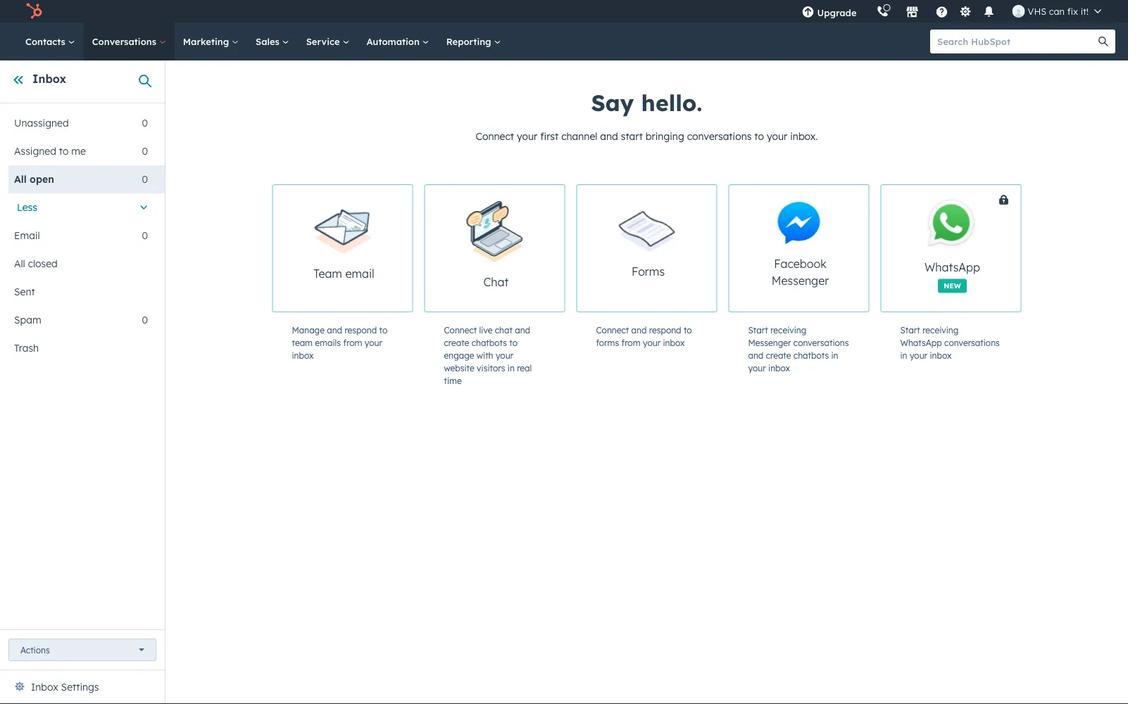 Task type: describe. For each thing, give the bounding box(es) containing it.
from inside connect and respond to forms from your inbox
[[622, 338, 641, 348]]

conversations
[[92, 36, 159, 47]]

inbox settings link
[[31, 680, 99, 697]]

say
[[591, 89, 634, 117]]

me
[[71, 145, 86, 157]]

chat
[[484, 275, 509, 289]]

automation link
[[358, 23, 438, 61]]

0 for email
[[142, 230, 148, 242]]

vhs can fix it! button
[[1004, 0, 1110, 23]]

team email
[[314, 267, 374, 281]]

marketing
[[183, 36, 232, 47]]

connect left first
[[476, 130, 514, 143]]

connect and respond to forms from your inbox
[[596, 325, 692, 348]]

real
[[517, 363, 532, 374]]

chatbots inside connect live chat and create chatbots to engage with your website visitors in real time
[[472, 338, 507, 348]]

automation
[[367, 36, 422, 47]]

and inside the manage and respond to team emails from your inbox
[[327, 325, 342, 336]]

0 horizontal spatial conversations
[[687, 130, 752, 143]]

Facebook Messenger checkbox
[[729, 185, 869, 313]]

Chat checkbox
[[424, 185, 565, 313]]

messenger inside start receiving messenger conversations and create chatbots in your inbox
[[748, 338, 791, 348]]

new
[[944, 282, 961, 290]]

inbox for inbox settings
[[31, 682, 58, 694]]

in inside start receiving whatsapp conversations in your inbox
[[900, 350, 907, 361]]

it!
[[1081, 5, 1089, 17]]

emails
[[315, 338, 341, 348]]

all for all open
[[14, 173, 27, 186]]

0 for unassigned
[[142, 117, 148, 129]]

service
[[306, 36, 343, 47]]

service link
[[298, 23, 358, 61]]

create inside start receiving messenger conversations and create chatbots in your inbox
[[766, 350, 791, 361]]

notifications button
[[977, 0, 1001, 23]]

0 for assigned to me
[[142, 145, 148, 157]]

start for start receiving messenger conversations and create chatbots in your inbox
[[748, 325, 768, 336]]

reporting
[[446, 36, 494, 47]]

your inside connect live chat and create chatbots to engage with your website visitors in real time
[[496, 350, 513, 361]]

reporting link
[[438, 23, 510, 61]]

receiving for messenger
[[771, 325, 807, 336]]

bringing
[[646, 130, 684, 143]]

engage
[[444, 350, 474, 361]]

marketing link
[[175, 23, 247, 61]]

chat
[[495, 325, 513, 336]]

in inside start receiving messenger conversations and create chatbots in your inbox
[[831, 350, 838, 361]]

0 for all open
[[142, 173, 148, 186]]

in inside connect live chat and create chatbots to engage with your website visitors in real time
[[508, 363, 515, 374]]

vhs
[[1028, 5, 1047, 17]]

contacts
[[25, 36, 68, 47]]

all open
[[14, 173, 54, 186]]

contacts link
[[17, 23, 84, 61]]

settings link
[[957, 4, 974, 19]]

first
[[540, 130, 559, 143]]

fix
[[1068, 5, 1078, 17]]

inbox inside the manage and respond to team emails from your inbox
[[292, 350, 314, 361]]

sent
[[14, 286, 35, 298]]

your inside connect and respond to forms from your inbox
[[643, 338, 661, 348]]

hello.
[[641, 89, 703, 117]]

with
[[477, 350, 493, 361]]

say hello.
[[591, 89, 703, 117]]

facebook
[[774, 257, 827, 271]]

Forms checkbox
[[576, 185, 717, 313]]

connect for forms
[[596, 325, 629, 336]]

menu containing vhs can fix it!
[[792, 0, 1111, 23]]

your inside the manage and respond to team emails from your inbox
[[365, 338, 382, 348]]

trash
[[14, 342, 39, 355]]

and inside connect and respond to forms from your inbox
[[631, 325, 647, 336]]

live
[[479, 325, 493, 336]]

create inside connect live chat and create chatbots to engage with your website visitors in real time
[[444, 338, 469, 348]]

connect for chat
[[444, 325, 477, 336]]

all closed button
[[8, 250, 148, 278]]

sales link
[[247, 23, 298, 61]]

less
[[17, 201, 37, 214]]

actions button
[[8, 639, 156, 662]]

settings
[[61, 682, 99, 694]]

can
[[1049, 5, 1065, 17]]

assigned to me
[[14, 145, 86, 157]]

start receiving messenger conversations and create chatbots in your inbox
[[748, 325, 849, 374]]

assigned
[[14, 145, 56, 157]]

none checkbox containing whatsapp
[[881, 185, 1074, 313]]

from inside the manage and respond to team emails from your inbox
[[343, 338, 362, 348]]

conversations for start receiving whatsapp conversations in your inbox
[[945, 338, 1000, 348]]



Task type: locate. For each thing, give the bounding box(es) containing it.
inbox inside "link"
[[31, 682, 58, 694]]

1 horizontal spatial from
[[622, 338, 641, 348]]

time
[[444, 376, 462, 386]]

connect
[[476, 130, 514, 143], [444, 325, 477, 336], [596, 325, 629, 336]]

1 horizontal spatial start
[[900, 325, 920, 336]]

2 receiving from the left
[[923, 325, 959, 336]]

4 0 from the top
[[142, 230, 148, 242]]

0 horizontal spatial in
[[508, 363, 515, 374]]

start inside start receiving whatsapp conversations in your inbox
[[900, 325, 920, 336]]

settings image
[[959, 6, 972, 19]]

sales
[[256, 36, 282, 47]]

channel
[[561, 130, 598, 143]]

and inside start receiving messenger conversations and create chatbots in your inbox
[[748, 350, 764, 361]]

connect inside connect live chat and create chatbots to engage with your website visitors in real time
[[444, 325, 477, 336]]

inbox settings
[[31, 682, 99, 694]]

1 from from the left
[[343, 338, 362, 348]]

hubspot image
[[25, 3, 42, 20]]

inbox down contacts link
[[32, 72, 66, 86]]

5 0 from the top
[[142, 314, 148, 326]]

0 vertical spatial whatsapp
[[925, 260, 980, 274]]

0 vertical spatial messenger
[[772, 274, 829, 288]]

trash button
[[8, 335, 148, 363]]

connect up forms
[[596, 325, 629, 336]]

terry turtle image
[[1012, 5, 1025, 18]]

manage
[[292, 325, 325, 336]]

to inside the manage and respond to team emails from your inbox
[[379, 325, 388, 336]]

1 respond from the left
[[345, 325, 377, 336]]

hubspot link
[[17, 3, 53, 20]]

0 horizontal spatial create
[[444, 338, 469, 348]]

connect up engage
[[444, 325, 477, 336]]

2 from from the left
[[622, 338, 641, 348]]

1 horizontal spatial create
[[766, 350, 791, 361]]

inbox left settings
[[31, 682, 58, 694]]

1 vertical spatial whatsapp
[[900, 338, 942, 348]]

unassigned
[[14, 117, 69, 129]]

receiving inside start receiving messenger conversations and create chatbots in your inbox
[[771, 325, 807, 336]]

1 vertical spatial inbox
[[31, 682, 58, 694]]

start inside start receiving messenger conversations and create chatbots in your inbox
[[748, 325, 768, 336]]

all closed
[[14, 258, 58, 270]]

respond right manage
[[345, 325, 377, 336]]

2 0 from the top
[[142, 145, 148, 157]]

inbox
[[32, 72, 66, 86], [31, 682, 58, 694]]

1 vertical spatial messenger
[[748, 338, 791, 348]]

conversations inside start receiving messenger conversations and create chatbots in your inbox
[[794, 338, 849, 348]]

notifications image
[[983, 6, 996, 19]]

your inside start receiving whatsapp conversations in your inbox
[[910, 350, 928, 361]]

team
[[292, 338, 313, 348]]

inbox inside start receiving whatsapp conversations in your inbox
[[930, 350, 952, 361]]

vhs can fix it!
[[1028, 5, 1089, 17]]

start
[[748, 325, 768, 336], [900, 325, 920, 336]]

your
[[517, 130, 538, 143], [767, 130, 788, 143], [365, 338, 382, 348], [643, 338, 661, 348], [496, 350, 513, 361], [910, 350, 928, 361], [748, 363, 766, 374]]

conversations link
[[84, 23, 175, 61]]

inbox for inbox
[[32, 72, 66, 86]]

upgrade image
[[802, 6, 814, 19]]

receiving inside start receiving whatsapp conversations in your inbox
[[923, 325, 959, 336]]

inbox inside start receiving messenger conversations and create chatbots in your inbox
[[768, 363, 790, 374]]

all inside button
[[14, 258, 25, 270]]

1 vertical spatial chatbots
[[794, 350, 829, 361]]

create
[[444, 338, 469, 348], [766, 350, 791, 361]]

receiving down new
[[923, 325, 959, 336]]

manage and respond to team emails from your inbox
[[292, 325, 388, 361]]

0 horizontal spatial receiving
[[771, 325, 807, 336]]

messenger
[[772, 274, 829, 288], [748, 338, 791, 348]]

0 horizontal spatial start
[[748, 325, 768, 336]]

1 start from the left
[[748, 325, 768, 336]]

1 horizontal spatial chatbots
[[794, 350, 829, 361]]

from
[[343, 338, 362, 348], [622, 338, 641, 348]]

respond for forms
[[649, 325, 681, 336]]

sent button
[[8, 278, 148, 306]]

your inside start receiving messenger conversations and create chatbots in your inbox
[[748, 363, 766, 374]]

start receiving whatsapp conversations in your inbox
[[900, 325, 1000, 361]]

2 respond from the left
[[649, 325, 681, 336]]

conversations inside start receiving whatsapp conversations in your inbox
[[945, 338, 1000, 348]]

1 vertical spatial create
[[766, 350, 791, 361]]

1 0 from the top
[[142, 117, 148, 129]]

1 horizontal spatial in
[[831, 350, 838, 361]]

messenger inside option
[[772, 274, 829, 288]]

calling icon image
[[877, 5, 889, 18]]

in
[[831, 350, 838, 361], [900, 350, 907, 361], [508, 363, 515, 374]]

all left closed
[[14, 258, 25, 270]]

1 vertical spatial all
[[14, 258, 25, 270]]

open
[[30, 173, 54, 186]]

and
[[600, 130, 618, 143], [327, 325, 342, 336], [515, 325, 530, 336], [631, 325, 647, 336], [748, 350, 764, 361]]

all for all closed
[[14, 258, 25, 270]]

chatbots inside start receiving messenger conversations and create chatbots in your inbox
[[794, 350, 829, 361]]

2 horizontal spatial in
[[900, 350, 907, 361]]

1 all from the top
[[14, 173, 27, 186]]

3 0 from the top
[[142, 173, 148, 186]]

1 horizontal spatial conversations
[[794, 338, 849, 348]]

whatsapp
[[925, 260, 980, 274], [900, 338, 942, 348]]

calling icon button
[[871, 2, 895, 21]]

forms
[[632, 265, 665, 279]]

closed
[[28, 258, 58, 270]]

Search HubSpot search field
[[930, 30, 1103, 54]]

help button
[[930, 0, 954, 23]]

respond for team email
[[345, 325, 377, 336]]

1 receiving from the left
[[771, 325, 807, 336]]

inbox.
[[790, 130, 818, 143]]

connect your first channel and start bringing conversations to your inbox.
[[476, 130, 818, 143]]

forms
[[596, 338, 619, 348]]

0 horizontal spatial from
[[343, 338, 362, 348]]

respond down forms
[[649, 325, 681, 336]]

receiving
[[771, 325, 807, 336], [923, 325, 959, 336]]

and inside connect live chat and create chatbots to engage with your website visitors in real time
[[515, 325, 530, 336]]

to inside connect and respond to forms from your inbox
[[684, 325, 692, 336]]

search button
[[1092, 30, 1116, 54]]

0
[[142, 117, 148, 129], [142, 145, 148, 157], [142, 173, 148, 186], [142, 230, 148, 242], [142, 314, 148, 326]]

inbox
[[663, 338, 685, 348], [292, 350, 314, 361], [930, 350, 952, 361], [768, 363, 790, 374]]

menu
[[792, 0, 1111, 23]]

from right forms
[[622, 338, 641, 348]]

Team email checkbox
[[272, 185, 413, 313]]

facebook messenger
[[772, 257, 829, 288]]

email
[[14, 230, 40, 242]]

chatbots
[[472, 338, 507, 348], [794, 350, 829, 361]]

2 horizontal spatial conversations
[[945, 338, 1000, 348]]

1 horizontal spatial receiving
[[923, 325, 959, 336]]

2 start from the left
[[900, 325, 920, 336]]

respond inside connect and respond to forms from your inbox
[[649, 325, 681, 336]]

to inside connect live chat and create chatbots to engage with your website visitors in real time
[[509, 338, 518, 348]]

0 horizontal spatial respond
[[345, 325, 377, 336]]

website
[[444, 363, 475, 374]]

all
[[14, 173, 27, 186], [14, 258, 25, 270]]

menu item
[[867, 0, 869, 23]]

search image
[[1099, 37, 1109, 46]]

start
[[621, 130, 643, 143]]

email
[[345, 267, 374, 281]]

0 for spam
[[142, 314, 148, 326]]

0 horizontal spatial chatbots
[[472, 338, 507, 348]]

whatsapp inside start receiving whatsapp conversations in your inbox
[[900, 338, 942, 348]]

0 vertical spatial create
[[444, 338, 469, 348]]

all left open
[[14, 173, 27, 186]]

receiving for whatsapp
[[923, 325, 959, 336]]

marketplaces image
[[906, 6, 919, 19]]

start for start receiving whatsapp conversations in your inbox
[[900, 325, 920, 336]]

None checkbox
[[881, 185, 1074, 313]]

1 horizontal spatial respond
[[649, 325, 681, 336]]

respond inside the manage and respond to team emails from your inbox
[[345, 325, 377, 336]]

connect live chat and create chatbots to engage with your website visitors in real time
[[444, 325, 532, 386]]

marketplaces button
[[898, 0, 927, 23]]

connect inside connect and respond to forms from your inbox
[[596, 325, 629, 336]]

0 vertical spatial chatbots
[[472, 338, 507, 348]]

actions
[[20, 645, 50, 656]]

visitors
[[477, 363, 505, 374]]

from right emails
[[343, 338, 362, 348]]

conversations for start receiving messenger conversations and create chatbots in your inbox
[[794, 338, 849, 348]]

0 vertical spatial all
[[14, 173, 27, 186]]

receiving down facebook messenger
[[771, 325, 807, 336]]

inbox inside connect and respond to forms from your inbox
[[663, 338, 685, 348]]

spam
[[14, 314, 41, 326]]

whatsapp new
[[925, 260, 980, 290]]

upgrade
[[817, 7, 857, 18]]

to
[[755, 130, 764, 143], [59, 145, 69, 157], [379, 325, 388, 336], [684, 325, 692, 336], [509, 338, 518, 348]]

2 all from the top
[[14, 258, 25, 270]]

conversations
[[687, 130, 752, 143], [794, 338, 849, 348], [945, 338, 1000, 348]]

help image
[[936, 6, 948, 19]]

team
[[314, 267, 342, 281]]

0 vertical spatial inbox
[[32, 72, 66, 86]]



Task type: vqa. For each thing, say whether or not it's contained in the screenshot.
money
no



